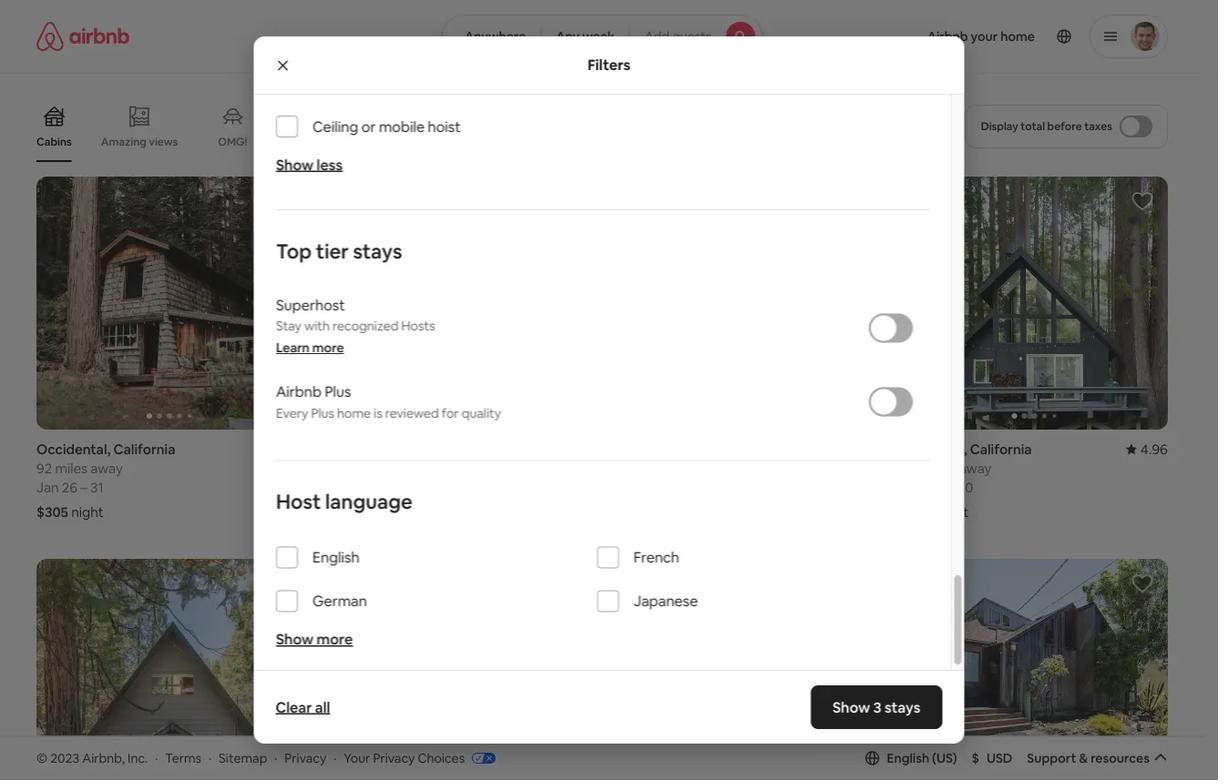 Task type: describe. For each thing, give the bounding box(es) containing it.
anywhere
[[465, 28, 526, 45]]

terms link
[[165, 751, 201, 767]]

english (us)
[[887, 751, 957, 767]]

home
[[337, 405, 370, 422]]

guests
[[672, 28, 712, 45]]

resources
[[1091, 751, 1150, 767]]

display total before taxes button
[[966, 105, 1168, 149]]

learn more link
[[276, 341, 344, 357]]

show more
[[276, 631, 352, 649]]

superhost
[[276, 296, 345, 315]]

add to wishlist: acampo, california image
[[843, 190, 865, 212]]

show for show map
[[560, 670, 593, 687]]

away inside 'cazadero, california 101 miles away nov 25 – 30 night'
[[959, 460, 992, 477]]

clear
[[276, 698, 312, 717]]

7
[[373, 479, 381, 497]]

show 3 stays
[[833, 698, 921, 717]]

3 away from the left
[[668, 460, 700, 477]]

clear all
[[276, 698, 330, 717]]

ceiling
[[312, 118, 358, 136]]

nov inside 56 miles away nov 2 – 7 $210 night
[[325, 479, 350, 497]]

support & resources button
[[1027, 751, 1168, 767]]

anywhere button
[[442, 15, 542, 58]]

cazadero, california 101 miles away nov 25 – 30 night
[[902, 440, 1032, 521]]

your
[[344, 751, 370, 767]]

add guests button
[[629, 15, 763, 58]]

every
[[276, 405, 308, 422]]

clear all button
[[267, 690, 339, 726]]

english for english (us)
[[887, 751, 930, 767]]

4.96 out of 5 average rating image
[[1126, 440, 1168, 458]]

amazing views
[[101, 135, 178, 149]]

30
[[958, 479, 974, 497]]

miles inside 56 miles away nov 2 – 7 $210 night
[[343, 460, 376, 477]]

31
[[90, 479, 104, 497]]

56
[[325, 460, 340, 477]]

filters
[[588, 56, 631, 74]]

– for nov
[[948, 479, 955, 497]]

show for show less
[[276, 156, 313, 175]]

remove from wishlist: occidental, california image
[[267, 190, 288, 212]]

or
[[361, 118, 375, 136]]

0 vertical spatial plus
[[324, 383, 351, 402]]

©
[[36, 751, 47, 767]]

4 · from the left
[[334, 751, 337, 767]]

your privacy choices
[[344, 751, 465, 767]]

none search field containing anywhere
[[442, 15, 763, 58]]

mobile
[[379, 118, 424, 136]]

2023
[[50, 751, 79, 767]]

english for english
[[312, 549, 359, 567]]

amazing
[[101, 135, 147, 149]]

cazadero,
[[902, 440, 967, 458]]

any
[[556, 28, 580, 45]]

$
[[972, 751, 980, 767]]

german
[[312, 593, 367, 611]]

add to wishlist: cazadero, california image
[[1132, 190, 1154, 212]]

show more button
[[276, 631, 352, 649]]

tier
[[316, 239, 348, 265]]

miles inside the occidental, california 92 miles away jan 26 – 31 $305 night
[[55, 460, 88, 477]]

add to wishlist: santa cruz, california image
[[1132, 573, 1154, 595]]

stay
[[276, 319, 301, 335]]

japanese
[[633, 593, 698, 611]]

superhost stay with recognized hosts learn more
[[276, 296, 435, 357]]

69
[[613, 460, 629, 477]]

add to wishlist: stinson beach, california image
[[555, 190, 577, 212]]

any week button
[[541, 15, 630, 58]]

your privacy choices link
[[344, 751, 496, 768]]

for
[[441, 405, 458, 422]]

cabins
[[36, 135, 72, 149]]

top
[[276, 239, 311, 265]]

1 vertical spatial more
[[316, 631, 352, 649]]

vineyards
[[287, 135, 338, 149]]

1 vertical spatial plus
[[311, 405, 334, 422]]

display total before taxes
[[981, 119, 1113, 133]]

show less button
[[276, 156, 342, 175]]

all
[[315, 698, 330, 717]]

69 miles away
[[613, 460, 700, 477]]

airbnb plus every plus home is reviewed for quality
[[276, 383, 501, 422]]

miles inside 'cazadero, california 101 miles away nov 25 – 30 night'
[[924, 460, 957, 477]]

show for show 3 stays
[[833, 698, 871, 717]]

support
[[1027, 751, 1077, 767]]

week
[[582, 28, 615, 45]]

4.96
[[1141, 440, 1168, 458]]

hoist
[[427, 118, 460, 136]]

add
[[645, 28, 670, 45]]

support & resources
[[1027, 751, 1150, 767]]

© 2023 airbnb, inc. ·
[[36, 751, 158, 767]]



Task type: vqa. For each thing, say whether or not it's contained in the screenshot.
1st the $24 from the left
no



Task type: locate. For each thing, give the bounding box(es) containing it.
top tier stays
[[276, 239, 402, 265]]

2 privacy from the left
[[373, 751, 415, 767]]

0 vertical spatial more
[[312, 341, 344, 357]]

plus up home
[[324, 383, 351, 402]]

show 3 stays link
[[811, 686, 943, 730]]

language
[[325, 490, 412, 516]]

miles
[[55, 460, 88, 477], [343, 460, 376, 477], [632, 460, 665, 477], [924, 460, 957, 477]]

1 california from the left
[[113, 440, 175, 458]]

1 privacy from the left
[[285, 751, 326, 767]]

0 horizontal spatial california
[[113, 440, 175, 458]]

92
[[36, 460, 52, 477]]

0 vertical spatial stays
[[353, 239, 402, 265]]

·
[[155, 751, 158, 767], [209, 751, 212, 767], [274, 751, 277, 767], [334, 751, 337, 767]]

terms · sitemap · privacy
[[165, 751, 326, 767]]

3
[[874, 698, 882, 717]]

miles up 2
[[343, 460, 376, 477]]

$ usd
[[972, 751, 1013, 767]]

show map
[[560, 670, 623, 687]]

$210
[[325, 503, 355, 521]]

None search field
[[442, 15, 763, 58]]

– right 25 at the right bottom
[[948, 479, 955, 497]]

recognized
[[332, 319, 398, 335]]

1 vertical spatial english
[[887, 751, 930, 767]]

· left your
[[334, 751, 337, 767]]

inc.
[[128, 751, 148, 767]]

0 horizontal spatial night
[[71, 503, 104, 521]]

26
[[62, 479, 77, 497]]

miles up 25 at the right bottom
[[924, 460, 957, 477]]

0 horizontal spatial nov
[[325, 479, 350, 497]]

occidental,
[[36, 440, 111, 458]]

sitemap
[[219, 751, 267, 767]]

plus right every
[[311, 405, 334, 422]]

more down "with"
[[312, 341, 344, 357]]

total
[[1021, 119, 1045, 133]]

group containing amazing views
[[36, 91, 856, 162]]

away inside 56 miles away nov 2 – 7 $210 night
[[379, 460, 411, 477]]

miles up 26
[[55, 460, 88, 477]]

4 miles from the left
[[924, 460, 957, 477]]

nov inside 'cazadero, california 101 miles away nov 25 – 30 night'
[[902, 479, 927, 497]]

–
[[80, 479, 87, 497], [363, 479, 370, 497], [948, 479, 955, 497]]

1 · from the left
[[155, 751, 158, 767]]

add to wishlist: twain harte, california image
[[267, 573, 288, 595]]

1 miles from the left
[[55, 460, 88, 477]]

– inside the occidental, california 92 miles away jan 26 – 31 $305 night
[[80, 479, 87, 497]]

show map button
[[542, 657, 663, 700]]

taxes
[[1085, 119, 1113, 133]]

omg!
[[218, 135, 247, 149]]

3 – from the left
[[948, 479, 955, 497]]

night
[[71, 503, 104, 521], [358, 503, 390, 521], [937, 503, 969, 521]]

show down add to wishlist: twain harte, california image
[[276, 631, 313, 649]]

– left '7'
[[363, 479, 370, 497]]

– inside 'cazadero, california 101 miles away nov 25 – 30 night'
[[948, 479, 955, 497]]

california inside the occidental, california 92 miles away jan 26 – 31 $305 night
[[113, 440, 175, 458]]

california inside 'cazadero, california 101 miles away nov 25 – 30 night'
[[970, 440, 1032, 458]]

2 away from the left
[[379, 460, 411, 477]]

1 horizontal spatial stays
[[885, 698, 921, 717]]

california
[[113, 440, 175, 458], [970, 440, 1032, 458]]

0 horizontal spatial privacy
[[285, 751, 326, 767]]

1 horizontal spatial english
[[887, 751, 930, 767]]

1 – from the left
[[80, 479, 87, 497]]

0 horizontal spatial –
[[80, 479, 87, 497]]

4 away from the left
[[959, 460, 992, 477]]

views
[[149, 135, 178, 149]]

airbnb,
[[82, 751, 125, 767]]

show left map
[[560, 670, 593, 687]]

is
[[373, 405, 382, 422]]

more
[[312, 341, 344, 357], [316, 631, 352, 649]]

filters dialog
[[254, 0, 965, 744]]

lake
[[381, 135, 405, 149]]

stays right tier
[[353, 239, 402, 265]]

show less
[[276, 156, 342, 175]]

nov down 101
[[902, 479, 927, 497]]

privacy inside your privacy choices link
[[373, 751, 415, 767]]

jan
[[36, 479, 59, 497]]

usd
[[987, 751, 1013, 767]]

stays for top tier stays
[[353, 239, 402, 265]]

night down "31"
[[71, 503, 104, 521]]

1 vertical spatial stays
[[885, 698, 921, 717]]

2 california from the left
[[970, 440, 1032, 458]]

less
[[316, 156, 342, 175]]

(us)
[[932, 751, 957, 767]]

stays right 3
[[885, 698, 921, 717]]

101
[[902, 460, 921, 477]]

show
[[276, 156, 313, 175], [276, 631, 313, 649], [560, 670, 593, 687], [833, 698, 871, 717]]

reviewed
[[385, 405, 439, 422]]

choices
[[418, 751, 465, 767]]

3 miles from the left
[[632, 460, 665, 477]]

host
[[276, 490, 321, 516]]

2 night from the left
[[358, 503, 390, 521]]

1 horizontal spatial nov
[[902, 479, 927, 497]]

3 · from the left
[[274, 751, 277, 767]]

miles right 69
[[632, 460, 665, 477]]

any week
[[556, 28, 615, 45]]

· right inc. at bottom left
[[155, 751, 158, 767]]

nov left 2
[[325, 479, 350, 497]]

night inside the occidental, california 92 miles away jan 26 – 31 $305 night
[[71, 503, 104, 521]]

1 away from the left
[[91, 460, 123, 477]]

0 horizontal spatial english
[[312, 549, 359, 567]]

– inside 56 miles away nov 2 – 7 $210 night
[[363, 479, 370, 497]]

1 nov from the left
[[325, 479, 350, 497]]

56 miles away nov 2 – 7 $210 night
[[325, 460, 411, 521]]

ceiling or mobile hoist
[[312, 118, 460, 136]]

california for occidental, california 92 miles away jan 26 – 31 $305 night
[[113, 440, 175, 458]]

· left privacy link
[[274, 751, 277, 767]]

away up 30 on the bottom right of the page
[[959, 460, 992, 477]]

host language
[[276, 490, 412, 516]]

$305
[[36, 503, 68, 521]]

1 night from the left
[[71, 503, 104, 521]]

more down german
[[316, 631, 352, 649]]

· right terms link
[[209, 751, 212, 767]]

mansions
[[449, 135, 497, 149]]

show down vineyards
[[276, 156, 313, 175]]

night down '7'
[[358, 503, 390, 521]]

2 horizontal spatial –
[[948, 479, 955, 497]]

&
[[1079, 751, 1088, 767]]

0 vertical spatial english
[[312, 549, 359, 567]]

away right 69
[[668, 460, 700, 477]]

show left 3
[[833, 698, 871, 717]]

away up "31"
[[91, 460, 123, 477]]

2 · from the left
[[209, 751, 212, 767]]

airbnb
[[276, 383, 321, 402]]

away up '7'
[[379, 460, 411, 477]]

before
[[1048, 119, 1082, 133]]

english inside filters dialog
[[312, 549, 359, 567]]

quality
[[461, 405, 501, 422]]

2
[[353, 479, 360, 497]]

california for cazadero, california 101 miles away nov 25 – 30 night
[[970, 440, 1032, 458]]

show for show more
[[276, 631, 313, 649]]

privacy
[[285, 751, 326, 767], [373, 751, 415, 767]]

– left "31"
[[80, 479, 87, 497]]

with
[[304, 319, 329, 335]]

25
[[930, 479, 945, 497]]

stays for show 3 stays
[[885, 698, 921, 717]]

privacy down clear all button
[[285, 751, 326, 767]]

night inside 'cazadero, california 101 miles away nov 25 – 30 night'
[[937, 503, 969, 521]]

english up german
[[312, 549, 359, 567]]

2 nov from the left
[[902, 479, 927, 497]]

profile element
[[785, 0, 1168, 73]]

more inside superhost stay with recognized hosts learn more
[[312, 341, 344, 357]]

night down 30 on the bottom right of the page
[[937, 503, 969, 521]]

hosts
[[401, 319, 435, 335]]

3 night from the left
[[937, 503, 969, 521]]

2 miles from the left
[[343, 460, 376, 477]]

nov
[[325, 479, 350, 497], [902, 479, 927, 497]]

1 horizontal spatial night
[[358, 503, 390, 521]]

learn
[[276, 341, 309, 357]]

night inside 56 miles away nov 2 – 7 $210 night
[[358, 503, 390, 521]]

occidental, california 92 miles away jan 26 – 31 $305 night
[[36, 440, 175, 521]]

– for jan
[[80, 479, 87, 497]]

show inside show 3 stays link
[[833, 698, 871, 717]]

2 – from the left
[[363, 479, 370, 497]]

english left (us)
[[887, 751, 930, 767]]

1 horizontal spatial privacy
[[373, 751, 415, 767]]

display
[[981, 119, 1019, 133]]

1 horizontal spatial –
[[363, 479, 370, 497]]

california right 'occidental,'
[[113, 440, 175, 458]]

privacy right your
[[373, 751, 415, 767]]

french
[[633, 549, 679, 567]]

show inside "show map" button
[[560, 670, 593, 687]]

english (us) button
[[865, 751, 957, 767]]

2 horizontal spatial night
[[937, 503, 969, 521]]

group
[[36, 91, 856, 162], [36, 177, 303, 430], [325, 177, 591, 430], [613, 177, 880, 430], [902, 177, 1168, 430], [36, 559, 303, 781], [325, 559, 591, 781], [613, 559, 880, 781], [902, 559, 1168, 781]]

map
[[596, 670, 623, 687]]

1 horizontal spatial california
[[970, 440, 1032, 458]]

away inside the occidental, california 92 miles away jan 26 – 31 $305 night
[[91, 460, 123, 477]]

california up 30 on the bottom right of the page
[[970, 440, 1032, 458]]

0 horizontal spatial stays
[[353, 239, 402, 265]]

terms
[[165, 751, 201, 767]]

sitemap link
[[219, 751, 267, 767]]



